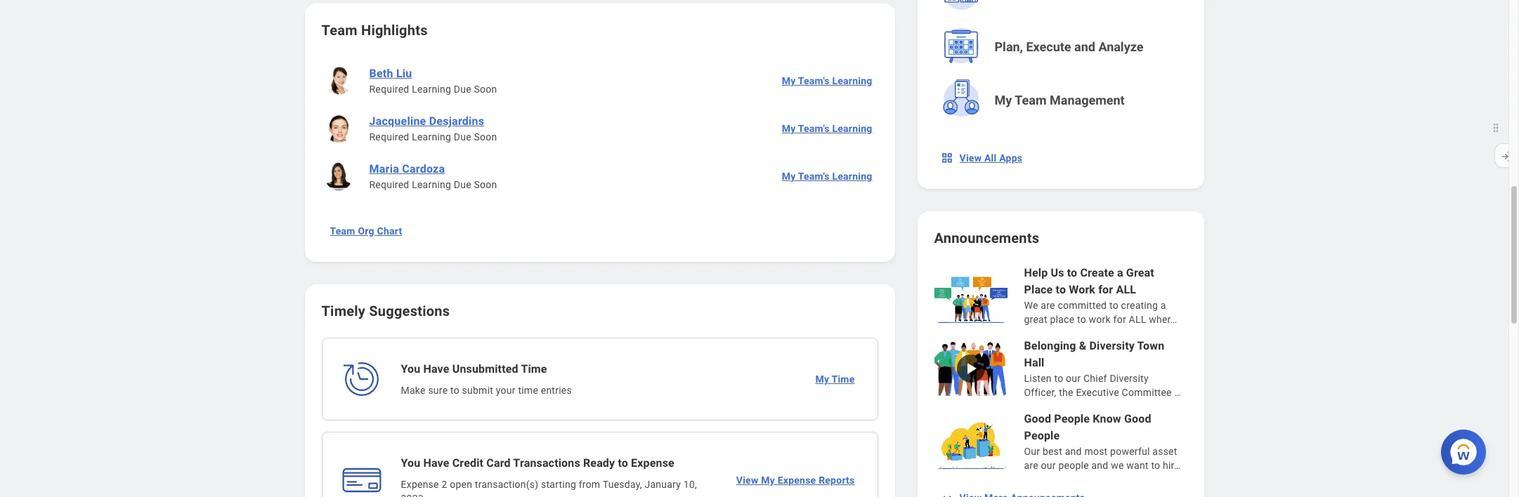 Task type: vqa. For each thing, say whether or not it's contained in the screenshot.
bottommost caret down small image
no



Task type: locate. For each thing, give the bounding box(es) containing it.
our
[[1066, 373, 1081, 384], [1041, 460, 1056, 472]]

due up desjardins
[[454, 84, 471, 95]]

1 vertical spatial have
[[423, 457, 449, 470]]

powerful
[[1110, 446, 1150, 457]]

2 team's from the top
[[798, 123, 830, 134]]

and down most
[[1092, 460, 1109, 472]]

timely suggestions
[[321, 303, 450, 320]]

0 vertical spatial are
[[1041, 300, 1055, 311]]

2 vertical spatial soon
[[474, 179, 497, 190]]

1 vertical spatial people
[[1024, 429, 1060, 443]]

soon for desjardins
[[474, 131, 497, 143]]

1 team's from the top
[[798, 75, 830, 86]]

… inside 'help us to create a great place to work for all we are committed to creating a great place to work for all wher …'
[[1171, 314, 1177, 325]]

diversity
[[1090, 339, 1135, 353], [1110, 373, 1149, 384]]

2 my team's learning button from the top
[[776, 115, 878, 143]]

management
[[1050, 93, 1125, 108]]

0 vertical spatial due
[[454, 84, 471, 95]]

team
[[321, 22, 358, 39], [1015, 93, 1047, 108], [330, 226, 355, 237]]

you up make
[[401, 363, 420, 376]]

2 vertical spatial my team's learning
[[782, 171, 872, 182]]

view for view all apps
[[960, 152, 982, 164]]

0 vertical spatial have
[[423, 363, 449, 376]]

2 you from the top
[[401, 457, 420, 470]]

due
[[454, 84, 471, 95], [454, 131, 471, 143], [454, 179, 471, 190]]

credit
[[452, 457, 484, 470]]

we
[[1024, 300, 1038, 311]]

2 required from the top
[[369, 131, 409, 143]]

3 soon from the top
[[474, 179, 497, 190]]

you for you have unsubmitted time
[[401, 363, 420, 376]]

1 vertical spatial team
[[1015, 93, 1047, 108]]

1 vertical spatial my team's learning
[[782, 123, 872, 134]]

our down best
[[1041, 460, 1056, 472]]

2 vertical spatial team's
[[798, 171, 830, 182]]

1 my team's learning button from the top
[[776, 67, 878, 95]]

team left highlights
[[321, 22, 358, 39]]

required for jacqueline
[[369, 131, 409, 143]]

people up our
[[1024, 429, 1060, 443]]

have up sure
[[423, 363, 449, 376]]

ready
[[583, 457, 615, 470]]

0 horizontal spatial time
[[521, 363, 547, 376]]

due down jacqueline desjardins required learning due soon
[[454, 179, 471, 190]]

make sure to submit your time entries
[[401, 385, 572, 396]]

2 vertical spatial due
[[454, 179, 471, 190]]

from
[[579, 479, 600, 490]]

execute
[[1026, 39, 1071, 54]]

due inside the beth liu required learning due soon
[[454, 84, 471, 95]]

jacqueline desjardins required learning due soon
[[369, 115, 497, 143]]

1 horizontal spatial good
[[1124, 412, 1151, 426]]

my team management button
[[936, 75, 1189, 126]]

our
[[1024, 446, 1040, 457]]

2 vertical spatial required
[[369, 179, 409, 190]]

a up 'wher'
[[1161, 300, 1166, 311]]

for down create
[[1098, 283, 1113, 297]]

required down 'jacqueline'
[[369, 131, 409, 143]]

team inside button
[[330, 226, 355, 237]]

creating
[[1121, 300, 1158, 311]]

3 team's from the top
[[798, 171, 830, 182]]

2 good from the left
[[1124, 412, 1151, 426]]

a left the great
[[1117, 266, 1123, 280]]

team's
[[798, 75, 830, 86], [798, 123, 830, 134], [798, 171, 830, 182]]

you
[[401, 363, 420, 376], [401, 457, 420, 470]]

due inside the maria cardoza required learning due soon
[[454, 179, 471, 190]]

for
[[1098, 283, 1113, 297], [1114, 314, 1126, 325]]

are right we
[[1041, 300, 1055, 311]]

tuesday,
[[603, 479, 642, 490]]

have for credit
[[423, 457, 449, 470]]

&
[[1079, 339, 1087, 353]]

my team's learning button
[[776, 67, 878, 95], [776, 115, 878, 143], [776, 162, 878, 190]]

learning inside the beth liu required learning due soon
[[412, 84, 451, 95]]

due down desjardins
[[454, 131, 471, 143]]

1 horizontal spatial are
[[1041, 300, 1055, 311]]

have
[[423, 363, 449, 376], [423, 457, 449, 470]]

0 vertical spatial my team's learning
[[782, 75, 872, 86]]

and up people
[[1065, 446, 1082, 457]]

my team's learning for liu
[[782, 75, 872, 86]]

to
[[1067, 266, 1077, 280], [1056, 283, 1066, 297], [1110, 300, 1119, 311], [1077, 314, 1086, 325], [1054, 373, 1063, 384], [450, 385, 460, 396], [618, 457, 628, 470], [1151, 460, 1160, 472]]

to up the
[[1054, 373, 1063, 384]]

all up creating
[[1116, 283, 1136, 297]]

1 my team's learning from the top
[[782, 75, 872, 86]]

0 vertical spatial my team's learning button
[[776, 67, 878, 95]]

you left credit
[[401, 457, 420, 470]]

1 vertical spatial soon
[[474, 131, 497, 143]]

desjardins
[[429, 115, 484, 128]]

open
[[450, 479, 472, 490]]

0 vertical spatial team's
[[798, 75, 830, 86]]

0 vertical spatial …
[[1171, 314, 1177, 325]]

people
[[1054, 412, 1090, 426], [1024, 429, 1060, 443]]

1 vertical spatial team's
[[798, 123, 830, 134]]

required inside jacqueline desjardins required learning due soon
[[369, 131, 409, 143]]

2 horizontal spatial expense
[[778, 475, 816, 486]]

good down officer,
[[1024, 412, 1051, 426]]

committed
[[1058, 300, 1107, 311]]

soon for liu
[[474, 84, 497, 95]]

team's for desjardins
[[798, 123, 830, 134]]

and inside 'button'
[[1074, 39, 1096, 54]]

expense inside button
[[778, 475, 816, 486]]

due inside jacqueline desjardins required learning due soon
[[454, 131, 471, 143]]

my inside view my expense reports button
[[761, 475, 775, 486]]

view my expense reports button
[[731, 467, 860, 495]]

soon inside the maria cardoza required learning due soon
[[474, 179, 497, 190]]

work
[[1069, 283, 1096, 297]]

1 have from the top
[[423, 363, 449, 376]]

good people know good people our best and most powerful asset are our people and we want to hir …
[[1024, 412, 1181, 472]]

you have credit card transactions ready to expense
[[401, 457, 674, 470]]

good down committee
[[1124, 412, 1151, 426]]

learning inside the maria cardoza required learning due soon
[[412, 179, 451, 190]]

soon inside jacqueline desjardins required learning due soon
[[474, 131, 497, 143]]

1 vertical spatial our
[[1041, 460, 1056, 472]]

1 vertical spatial required
[[369, 131, 409, 143]]

0 horizontal spatial view
[[736, 475, 759, 486]]

due for maria cardoza
[[454, 179, 471, 190]]

want
[[1127, 460, 1149, 472]]

0 horizontal spatial our
[[1041, 460, 1056, 472]]

entries
[[541, 385, 572, 396]]

diversity up committee
[[1110, 373, 1149, 384]]

beth
[[369, 67, 393, 80]]

1 vertical spatial due
[[454, 131, 471, 143]]

expense up january
[[631, 457, 674, 470]]

0 horizontal spatial a
[[1117, 266, 1123, 280]]

to left hir
[[1151, 460, 1160, 472]]

0 vertical spatial soon
[[474, 84, 497, 95]]

0 vertical spatial for
[[1098, 283, 1113, 297]]

required inside the maria cardoza required learning due soon
[[369, 179, 409, 190]]

transaction(s)
[[475, 479, 539, 490]]

3 my team's learning from the top
[[782, 171, 872, 182]]

1 horizontal spatial time
[[832, 374, 855, 385]]

plan, execute and analyze button
[[936, 22, 1189, 72]]

0 horizontal spatial are
[[1024, 460, 1039, 472]]

1 vertical spatial my team's learning button
[[776, 115, 878, 143]]

2 vertical spatial …
[[1174, 460, 1181, 472]]

due for beth liu
[[454, 84, 471, 95]]

1 horizontal spatial view
[[960, 152, 982, 164]]

0 vertical spatial team
[[321, 22, 358, 39]]

1 vertical spatial you
[[401, 457, 420, 470]]

1 required from the top
[[369, 84, 409, 95]]

1 due from the top
[[454, 84, 471, 95]]

1 horizontal spatial a
[[1161, 300, 1166, 311]]

1 vertical spatial …
[[1175, 387, 1181, 398]]

team for team highlights
[[321, 22, 358, 39]]

1 soon from the top
[[474, 84, 497, 95]]

2 my team's learning from the top
[[782, 123, 872, 134]]

expense left "reports"
[[778, 475, 816, 486]]

view my expense reports
[[736, 475, 855, 486]]

team left org
[[330, 226, 355, 237]]

our up the
[[1066, 373, 1081, 384]]

help
[[1024, 266, 1048, 280]]

a
[[1117, 266, 1123, 280], [1161, 300, 1166, 311]]

soon for cardoza
[[474, 179, 497, 190]]

2 vertical spatial my team's learning button
[[776, 162, 878, 190]]

team for team org chart
[[330, 226, 355, 237]]

good
[[1024, 412, 1051, 426], [1124, 412, 1151, 426]]

required for beth
[[369, 84, 409, 95]]

required inside the beth liu required learning due soon
[[369, 84, 409, 95]]

0 vertical spatial required
[[369, 84, 409, 95]]

and left analyze
[[1074, 39, 1096, 54]]

my
[[782, 75, 796, 86], [995, 93, 1012, 108], [782, 123, 796, 134], [782, 171, 796, 182], [815, 374, 829, 385], [761, 475, 775, 486]]

team inside button
[[1015, 93, 1047, 108]]

most
[[1085, 446, 1108, 457]]

3 my team's learning button from the top
[[776, 162, 878, 190]]

view all apps
[[960, 152, 1023, 164]]

0 vertical spatial and
[[1074, 39, 1096, 54]]

diversity down work
[[1090, 339, 1135, 353]]

1 you from the top
[[401, 363, 420, 376]]

view
[[960, 152, 982, 164], [736, 475, 759, 486]]

all down creating
[[1129, 314, 1146, 325]]

team down execute
[[1015, 93, 1047, 108]]

soon inside the beth liu required learning due soon
[[474, 84, 497, 95]]

submit
[[462, 385, 493, 396]]

transactions
[[513, 457, 580, 470]]

to right sure
[[450, 385, 460, 396]]

0 vertical spatial you
[[401, 363, 420, 376]]

are
[[1041, 300, 1055, 311], [1024, 460, 1039, 472]]

to inside belonging & diversity town hall listen to our chief diversity officer, the executive committee …
[[1054, 373, 1063, 384]]

1 vertical spatial and
[[1065, 446, 1082, 457]]

people down the
[[1054, 412, 1090, 426]]

expense
[[631, 457, 674, 470], [778, 475, 816, 486], [401, 479, 439, 490]]

0 horizontal spatial good
[[1024, 412, 1051, 426]]

view right 10,
[[736, 475, 759, 486]]

1 vertical spatial all
[[1129, 314, 1146, 325]]

to inside good people know good people our best and most powerful asset are our people and we want to hir …
[[1151, 460, 1160, 472]]

best
[[1043, 446, 1063, 457]]

suggestions
[[369, 303, 450, 320]]

… inside belonging & diversity town hall listen to our chief diversity officer, the executive committee …
[[1175, 387, 1181, 398]]

2 due from the top
[[454, 131, 471, 143]]

1 vertical spatial view
[[736, 475, 759, 486]]

0 vertical spatial our
[[1066, 373, 1081, 384]]

hir
[[1163, 460, 1174, 472]]

team org chart button
[[324, 217, 408, 245]]

required down beth liu button
[[369, 84, 409, 95]]

1 vertical spatial a
[[1161, 300, 1166, 311]]

2 soon from the top
[[474, 131, 497, 143]]

to down committed at right
[[1077, 314, 1086, 325]]

2 have from the top
[[423, 457, 449, 470]]

for right work
[[1114, 314, 1126, 325]]

and
[[1074, 39, 1096, 54], [1065, 446, 1082, 457], [1092, 460, 1109, 472]]

2 vertical spatial and
[[1092, 460, 1109, 472]]

are down our
[[1024, 460, 1039, 472]]

0 vertical spatial view
[[960, 152, 982, 164]]

to up work
[[1110, 300, 1119, 311]]

town
[[1137, 339, 1165, 353]]

to down us
[[1056, 283, 1066, 297]]

3 due from the top
[[454, 179, 471, 190]]

team highlights
[[321, 22, 428, 39]]

have up 2
[[423, 457, 449, 470]]

team highlights list
[[321, 57, 878, 200]]

3 required from the top
[[369, 179, 409, 190]]

1 horizontal spatial our
[[1066, 373, 1081, 384]]

are inside 'help us to create a great place to work for all we are committed to creating a great place to work for all wher …'
[[1041, 300, 1055, 311]]

view left the all
[[960, 152, 982, 164]]

announcements element
[[934, 265, 1187, 473]]

2 vertical spatial team
[[330, 226, 355, 237]]

1 vertical spatial are
[[1024, 460, 1039, 472]]

know
[[1093, 412, 1121, 426]]

expense left 2
[[401, 479, 439, 490]]

required down maria
[[369, 179, 409, 190]]

soon
[[474, 84, 497, 95], [474, 131, 497, 143], [474, 179, 497, 190]]



Task type: describe. For each thing, give the bounding box(es) containing it.
liu
[[396, 67, 412, 80]]

committee
[[1122, 387, 1172, 398]]

team org chart
[[330, 226, 402, 237]]

wher
[[1149, 314, 1171, 325]]

required for maria
[[369, 179, 409, 190]]

media play image
[[962, 360, 979, 377]]

0 vertical spatial a
[[1117, 266, 1123, 280]]

our inside belonging & diversity town hall listen to our chief diversity officer, the executive committee …
[[1066, 373, 1081, 384]]

place
[[1024, 283, 1053, 297]]

belonging
[[1024, 339, 1076, 353]]

team's for liu
[[798, 75, 830, 86]]

make
[[401, 385, 426, 396]]

view all apps button
[[934, 144, 1031, 172]]

maria
[[369, 162, 399, 176]]

great
[[1126, 266, 1154, 280]]

my team management
[[995, 93, 1125, 108]]

you have unsubmitted time
[[401, 363, 547, 376]]

card
[[486, 457, 511, 470]]

your
[[496, 385, 516, 396]]

asset
[[1153, 446, 1177, 457]]

reports
[[819, 475, 855, 486]]

my team's learning button for liu
[[776, 67, 878, 95]]

learning inside jacqueline desjardins required learning due soon
[[412, 131, 451, 143]]

0 vertical spatial diversity
[[1090, 339, 1135, 353]]

place
[[1050, 314, 1075, 325]]

people
[[1059, 460, 1089, 472]]

to right us
[[1067, 266, 1077, 280]]

us
[[1051, 266, 1064, 280]]

1 vertical spatial diversity
[[1110, 373, 1149, 384]]

… inside good people know good people our best and most powerful asset are our people and we want to hir …
[[1174, 460, 1181, 472]]

sure
[[428, 385, 448, 396]]

create
[[1080, 266, 1114, 280]]

we
[[1111, 460, 1124, 472]]

work
[[1089, 314, 1111, 325]]

1 horizontal spatial expense
[[631, 457, 674, 470]]

executive
[[1076, 387, 1119, 398]]

1 good from the left
[[1024, 412, 1051, 426]]

plan, execute and analyze
[[995, 39, 1144, 54]]

my team's learning for desjardins
[[782, 123, 872, 134]]

my team's learning for cardoza
[[782, 171, 872, 182]]

time
[[518, 385, 538, 396]]

my team's learning button for cardoza
[[776, 162, 878, 190]]

nbox image
[[940, 151, 954, 165]]

hall
[[1024, 356, 1045, 370]]

expense 2 open transaction(s) starting from tuesday, january 10,
[[401, 479, 697, 490]]

all
[[984, 152, 997, 164]]

timely
[[321, 303, 365, 320]]

have for unsubmitted
[[423, 363, 449, 376]]

great
[[1024, 314, 1048, 325]]

0 vertical spatial people
[[1054, 412, 1090, 426]]

beth liu button
[[364, 65, 418, 82]]

my time button
[[810, 365, 860, 394]]

maria cardoza button
[[364, 161, 451, 178]]

are inside good people know good people our best and most powerful asset are our people and we want to hir …
[[1024, 460, 1039, 472]]

org
[[358, 226, 374, 237]]

team's for cardoza
[[798, 171, 830, 182]]

our inside good people know good people our best and most powerful asset are our people and we want to hir …
[[1041, 460, 1056, 472]]

unsubmitted
[[452, 363, 518, 376]]

cardoza
[[402, 162, 445, 176]]

plan,
[[995, 39, 1023, 54]]

listen
[[1024, 373, 1052, 384]]

my inside my team management button
[[995, 93, 1012, 108]]

chief
[[1084, 373, 1107, 384]]

apps
[[999, 152, 1023, 164]]

january
[[645, 479, 681, 490]]

the
[[1059, 387, 1074, 398]]

to up tuesday,
[[618, 457, 628, 470]]

analyze
[[1099, 39, 1144, 54]]

jacqueline
[[369, 115, 426, 128]]

view for view my expense reports
[[736, 475, 759, 486]]

time inside button
[[832, 374, 855, 385]]

chart
[[377, 226, 402, 237]]

belonging & diversity town hall listen to our chief diversity officer, the executive committee …
[[1024, 339, 1181, 398]]

chevron down small image
[[940, 491, 954, 498]]

my time
[[815, 374, 855, 385]]

0 vertical spatial all
[[1116, 283, 1136, 297]]

officer,
[[1024, 387, 1057, 398]]

my team's learning button for desjardins
[[776, 115, 878, 143]]

maria cardoza required learning due soon
[[369, 162, 497, 190]]

due for jacqueline desjardins
[[454, 131, 471, 143]]

10,
[[684, 479, 697, 490]]

highlights
[[361, 22, 428, 39]]

starting
[[541, 479, 576, 490]]

jacqueline desjardins button
[[364, 113, 490, 130]]

beth liu required learning due soon
[[369, 67, 497, 95]]

help us to create a great place to work for all we are committed to creating a great place to work for all wher …
[[1024, 266, 1177, 325]]

0 horizontal spatial expense
[[401, 479, 439, 490]]

my inside the my time button
[[815, 374, 829, 385]]

2
[[442, 479, 447, 490]]

announcements
[[934, 230, 1040, 247]]

you for you have credit card transactions ready to expense
[[401, 457, 420, 470]]

1 vertical spatial for
[[1114, 314, 1126, 325]]



